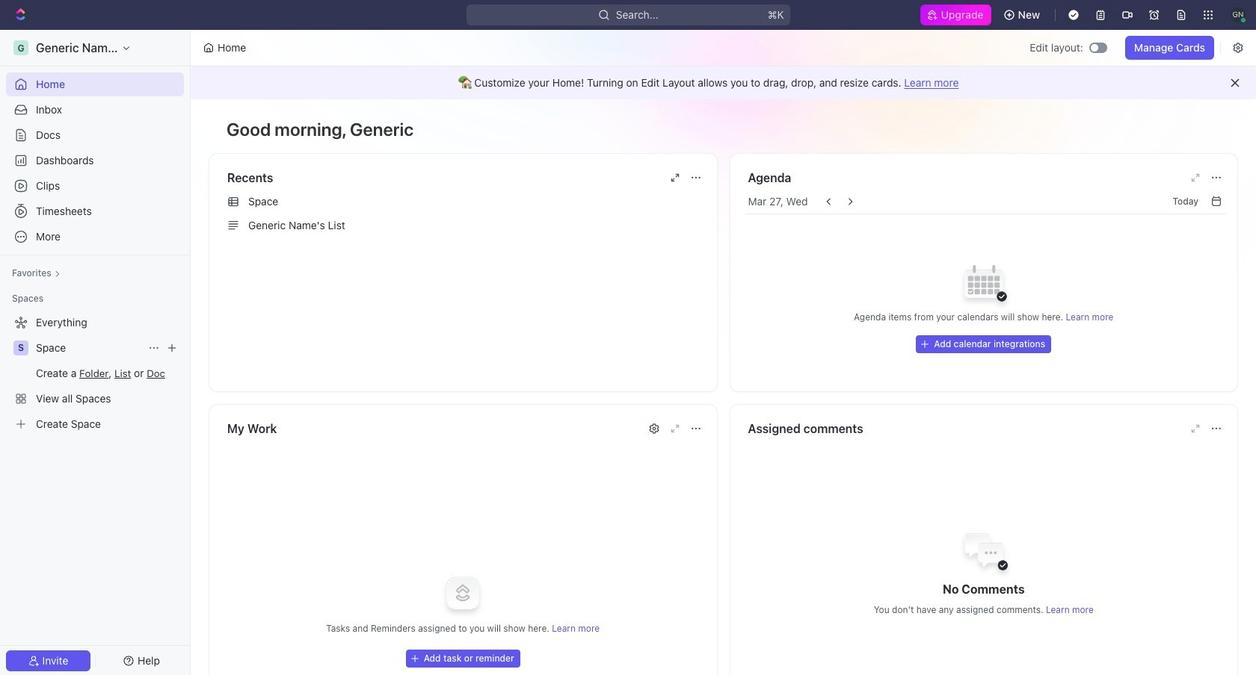 Task type: locate. For each thing, give the bounding box(es) containing it.
space, , element
[[13, 341, 28, 356]]

alert
[[191, 67, 1256, 99]]

generic name's workspace, , element
[[13, 40, 28, 55]]

tree
[[6, 311, 184, 437]]



Task type: vqa. For each thing, say whether or not it's contained in the screenshot.
drumstick bite image
no



Task type: describe. For each thing, give the bounding box(es) containing it.
tree inside 'sidebar' navigation
[[6, 311, 184, 437]]

sidebar navigation
[[0, 30, 194, 676]]



